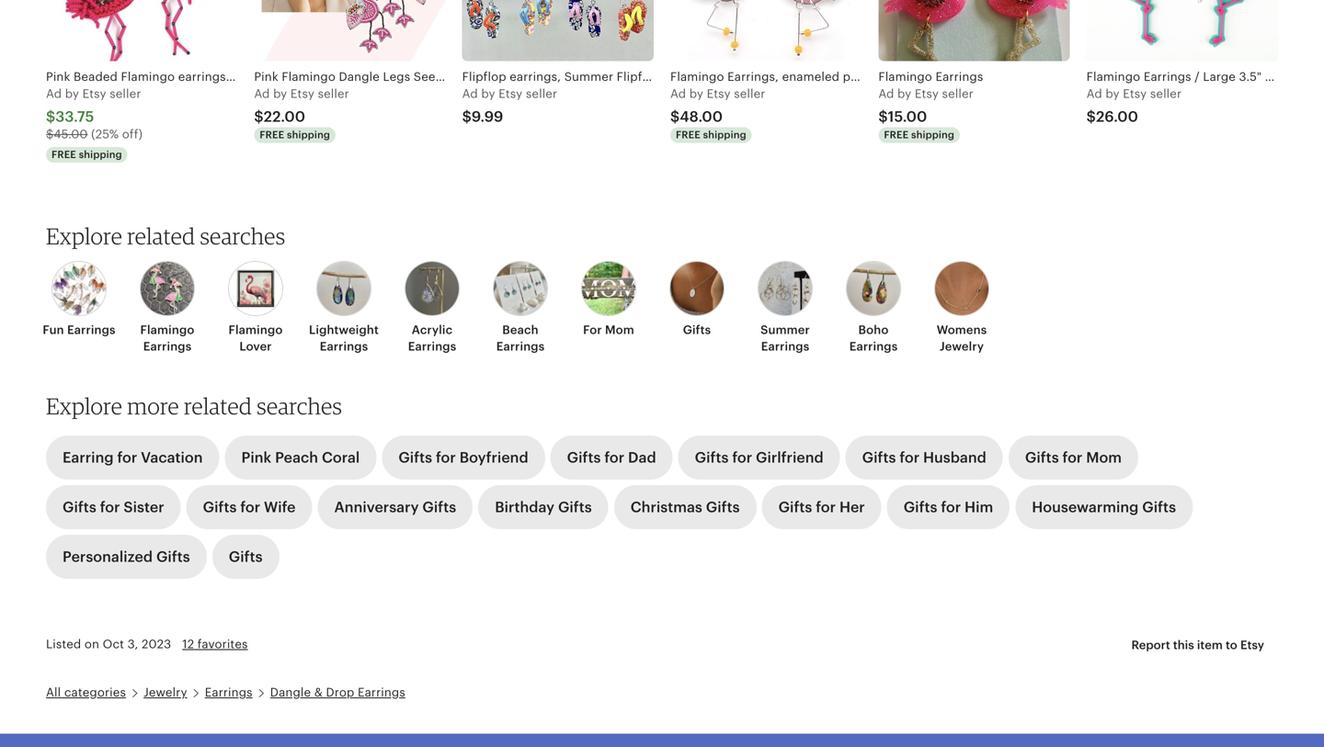 Task type: describe. For each thing, give the bounding box(es) containing it.
jewelry link
[[144, 686, 187, 700]]

y for 9.99
[[489, 87, 495, 101]]

a d b y etsy seller $ 33.75 $ 45.00 (25% off) free shipping
[[46, 87, 143, 160]]

etsy for a d b y etsy seller $ 33.75 $ 45.00 (25% off) free shipping
[[82, 87, 106, 101]]

all
[[46, 686, 61, 700]]

for for her
[[816, 500, 836, 516]]

free inside a d b y etsy seller $ 48.00 free shipping
[[676, 129, 701, 141]]

gifts for her
[[779, 500, 865, 516]]

boho
[[859, 323, 889, 337]]

pink peach coral
[[241, 450, 360, 466]]

a inside flamingo earrings a d b y etsy seller $ 15.00 free shipping
[[879, 87, 887, 101]]

for
[[583, 323, 602, 337]]

gifts for girlfriend
[[695, 450, 824, 466]]

christmas gifts
[[631, 500, 740, 516]]

earrings right drop
[[358, 686, 405, 700]]

d for 26.00
[[1095, 87, 1102, 101]]

y for 33.75
[[73, 87, 79, 101]]

flamingo earrings image
[[879, 0, 1070, 61]]

a for 9.99
[[462, 87, 471, 101]]

2023
[[142, 638, 171, 652]]

shipping inside a d b y etsy seller $ 48.00 free shipping
[[703, 129, 746, 141]]

all categories
[[46, 686, 126, 700]]

item
[[1197, 639, 1223, 653]]

free inside flamingo earrings a d b y etsy seller $ 15.00 free shipping
[[884, 129, 909, 141]]

birthday gifts
[[495, 500, 592, 516]]

explore more related searches
[[46, 393, 342, 420]]

etsy inside pink flamingo dangle legs seed beaded fun gift earrings a d b y etsy seller $ 22.00 free shipping
[[291, 87, 315, 101]]

acrylic earrings
[[408, 323, 456, 354]]

this
[[1173, 639, 1194, 653]]

b inside pink flamingo dangle legs seed beaded fun gift earrings a d b y etsy seller $ 22.00 free shipping
[[273, 87, 281, 101]]

gifts for dad link
[[551, 436, 673, 480]]

acrylic
[[412, 323, 453, 337]]

anniversary gifts link
[[318, 486, 473, 530]]

summer
[[761, 323, 810, 337]]

33.75
[[55, 109, 94, 125]]

beach
[[502, 323, 539, 337]]

fun inside explore related searches "region"
[[43, 323, 64, 337]]

for for boyfriend
[[436, 450, 456, 466]]

earrings for fun earrings
[[67, 323, 116, 337]]

seller for 48.00
[[734, 87, 766, 101]]

gifts inside birthday gifts link
[[558, 500, 592, 516]]

gifts inside 'gifts for husband' link
[[862, 450, 896, 466]]

for for girlfriend
[[732, 450, 752, 466]]

flamingo earrings, enameled pink bird earrings by kathryn riechert image
[[670, 0, 862, 61]]

for for mom
[[1063, 450, 1083, 466]]

shipping inside pink flamingo dangle legs seed beaded fun gift earrings a d b y etsy seller $ 22.00 free shipping
[[287, 129, 330, 141]]

seller inside pink flamingo dangle legs seed beaded fun gift earrings a d b y etsy seller $ 22.00 free shipping
[[318, 87, 349, 101]]

gifts for sister
[[63, 500, 164, 516]]

husband
[[923, 450, 987, 466]]

fun earrings link
[[40, 261, 118, 338]]

earrings for boho earrings
[[849, 340, 898, 354]]

gifts for him link
[[887, 486, 1010, 530]]

birthday gifts link
[[478, 486, 609, 530]]

pink for pink flamingo dangle legs seed beaded fun gift earrings a d b y etsy seller $ 22.00 free shipping
[[254, 70, 278, 84]]

$ inside flamingo earrings a d b y etsy seller $ 15.00 free shipping
[[879, 109, 888, 125]]

beach earrings link
[[482, 261, 559, 355]]

earring
[[63, 450, 114, 466]]

1 vertical spatial related
[[184, 393, 252, 420]]

lover
[[239, 340, 272, 354]]

more
[[127, 393, 179, 420]]

boyfriend
[[460, 450, 528, 466]]

seller for 33.75
[[110, 87, 141, 101]]

etsy for a d b y etsy seller $ 9.99
[[499, 87, 523, 101]]

etsy for report this item to etsy
[[1241, 639, 1264, 653]]

for for vacation
[[117, 450, 137, 466]]

gifts for mom link
[[1009, 436, 1139, 480]]

d for 9.99
[[470, 87, 478, 101]]

a for 26.00
[[1087, 87, 1095, 101]]

for for husband
[[900, 450, 920, 466]]

listed
[[46, 638, 81, 652]]

lightweight earrings
[[309, 323, 379, 354]]

beaded
[[447, 70, 491, 84]]

legs
[[383, 70, 410, 84]]

gifts for boyfriend link
[[382, 436, 545, 480]]

3,
[[128, 638, 138, 652]]

earrings for flamingo earrings
[[143, 340, 192, 354]]

d inside pink flamingo dangle legs seed beaded fun gift earrings a d b y etsy seller $ 22.00 free shipping
[[262, 87, 270, 101]]

flipflop earrings, summer flipflop earrings, fun beach earrings, colorful dangle summer earrings image
[[462, 0, 654, 61]]

d inside flamingo earrings a d b y etsy seller $ 15.00 free shipping
[[887, 87, 894, 101]]

earrings for flamingo earrings a d b y etsy seller $ 15.00 free shipping
[[936, 70, 983, 84]]

a d b y etsy seller $ 26.00
[[1087, 87, 1182, 125]]

wife
[[264, 500, 296, 516]]

beach earrings
[[496, 323, 545, 354]]

flamingo earrings / large 3.5" / laser cut acrylic flamingo earrings with heart charm (c.a.b. fayre original design) image
[[1087, 0, 1278, 61]]

etsy for a d b y etsy seller $ 48.00 free shipping
[[707, 87, 731, 101]]

gifts for sister link
[[46, 486, 181, 530]]

her
[[840, 500, 865, 516]]

1 vertical spatial searches
[[257, 393, 342, 420]]

$ inside a d b y etsy seller $ 9.99
[[462, 109, 472, 125]]

womens jewelry
[[937, 323, 987, 354]]

gifts inside housewarming gifts link
[[1142, 500, 1176, 516]]

on
[[85, 638, 99, 652]]

y for 48.00
[[697, 87, 704, 101]]

flamingo inside pink flamingo dangle legs seed beaded fun gift earrings a d b y etsy seller $ 22.00 free shipping
[[282, 70, 336, 84]]

boho earrings
[[849, 323, 898, 354]]

lightweight
[[309, 323, 379, 337]]

b for 26.00
[[1106, 87, 1113, 101]]

earrings for acrylic earrings
[[408, 340, 456, 354]]

gifts inside 'personalized gifts' link
[[156, 549, 190, 566]]

b for 48.00
[[689, 87, 697, 101]]

girlfriend
[[756, 450, 824, 466]]

etsy inside flamingo earrings a d b y etsy seller $ 15.00 free shipping
[[915, 87, 939, 101]]

housewarming
[[1032, 500, 1139, 516]]

1 vertical spatial jewelry
[[144, 686, 187, 700]]

gifts for husband
[[862, 450, 987, 466]]

d for 48.00
[[678, 87, 686, 101]]

him
[[965, 500, 993, 516]]

free inside a d b y etsy seller $ 33.75 $ 45.00 (25% off) free shipping
[[51, 149, 76, 160]]

gifts inside gifts for boyfriend "link"
[[399, 450, 432, 466]]

gift
[[518, 70, 540, 84]]

seller inside flamingo earrings a d b y etsy seller $ 15.00 free shipping
[[942, 87, 974, 101]]

drop
[[326, 686, 354, 700]]

12
[[182, 638, 194, 652]]

dad
[[628, 450, 656, 466]]

flamingo earrings
[[140, 323, 194, 354]]

lightweight earrings link
[[305, 261, 383, 355]]

15.00
[[888, 109, 927, 125]]

0 horizontal spatial dangle
[[270, 686, 311, 700]]

housewarming gifts link
[[1016, 486, 1193, 530]]

fun inside pink flamingo dangle legs seed beaded fun gift earrings a d b y etsy seller $ 22.00 free shipping
[[494, 70, 515, 84]]

for mom
[[583, 323, 634, 337]]

$ inside pink flamingo dangle legs seed beaded fun gift earrings a d b y etsy seller $ 22.00 free shipping
[[254, 109, 264, 125]]

y for 26.00
[[1113, 87, 1120, 101]]

earrings down favorites at the left
[[205, 686, 253, 700]]

to
[[1226, 639, 1238, 653]]

b for 33.75
[[65, 87, 73, 101]]



Task type: locate. For each thing, give the bounding box(es) containing it.
1 d from the left
[[54, 87, 62, 101]]

b inside a d b y etsy seller $ 26.00
[[1106, 87, 1113, 101]]

d up 26.00
[[1095, 87, 1102, 101]]

earrings up more on the left of the page
[[143, 340, 192, 354]]

dangle & drop earrings
[[270, 686, 405, 700]]

earring for vacation link
[[46, 436, 219, 480]]

seller up the off)
[[110, 87, 141, 101]]

dangle left &
[[270, 686, 311, 700]]

housewarming gifts
[[1032, 500, 1176, 516]]

gifts inside gifts for her link
[[779, 500, 812, 516]]

jewelry down 2023 on the bottom left of the page
[[144, 686, 187, 700]]

sister
[[124, 500, 164, 516]]

for
[[117, 450, 137, 466], [436, 450, 456, 466], [605, 450, 625, 466], [732, 450, 752, 466], [900, 450, 920, 466], [1063, 450, 1083, 466], [100, 500, 120, 516], [240, 500, 260, 516], [816, 500, 836, 516], [941, 500, 961, 516]]

1 y from the left
[[73, 87, 79, 101]]

womens jewelry link
[[923, 261, 1001, 355]]

searches up pink peach coral link
[[257, 393, 342, 420]]

for left her
[[816, 500, 836, 516]]

earrings left flamingo earrings
[[67, 323, 116, 337]]

etsy up 48.00
[[707, 87, 731, 101]]

5 a from the left
[[879, 87, 887, 101]]

etsy inside a d b y etsy seller $ 9.99
[[499, 87, 523, 101]]

y up the 33.75 in the left of the page
[[73, 87, 79, 101]]

3 y from the left
[[489, 87, 495, 101]]

explore for explore more related searches
[[46, 393, 122, 420]]

for right earring
[[117, 450, 137, 466]]

mom right the "for"
[[605, 323, 634, 337]]

1 explore from the top
[[46, 222, 122, 250]]

45.00
[[54, 127, 88, 141]]

d for 33.75
[[54, 87, 62, 101]]

1 vertical spatial gifts link
[[212, 535, 279, 580]]

seller for 26.00
[[1150, 87, 1182, 101]]

pink peach coral link
[[225, 436, 376, 480]]

pink inside pink flamingo dangle legs seed beaded fun gift earrings a d b y etsy seller $ 22.00 free shipping
[[254, 70, 278, 84]]

1 vertical spatial dangle
[[270, 686, 311, 700]]

summer earrings
[[761, 323, 810, 354]]

d up 15.00
[[887, 87, 894, 101]]

for inside "link"
[[436, 450, 456, 466]]

gifts inside explore related searches "region"
[[683, 323, 711, 337]]

1 vertical spatial fun
[[43, 323, 64, 337]]

3 seller from the left
[[526, 87, 557, 101]]

2 d from the left
[[262, 87, 270, 101]]

personalized gifts link
[[46, 535, 207, 580]]

1 horizontal spatial mom
[[1086, 450, 1122, 466]]

y inside a d b y etsy seller $ 48.00 free shipping
[[697, 87, 704, 101]]

26.00
[[1096, 109, 1138, 125]]

0 vertical spatial searches
[[200, 222, 285, 250]]

0 vertical spatial related
[[127, 222, 195, 250]]

y inside pink flamingo dangle legs seed beaded fun gift earrings a d b y etsy seller $ 22.00 free shipping
[[281, 87, 287, 101]]

b up 48.00
[[689, 87, 697, 101]]

personalized
[[63, 549, 153, 566]]

report this item to etsy
[[1132, 639, 1264, 653]]

gifts left wife
[[203, 500, 237, 516]]

flamingo for flamingo lover
[[229, 323, 283, 337]]

for for dad
[[605, 450, 625, 466]]

gifts down gifts for husband
[[904, 500, 938, 516]]

gifts link right for mom link
[[658, 261, 736, 338]]

explore related searches region
[[35, 222, 1289, 388]]

gifts right birthday
[[558, 500, 592, 516]]

for for him
[[941, 500, 961, 516]]

explore up fun earrings link
[[46, 222, 122, 250]]

explore related searches
[[46, 222, 285, 250]]

report
[[1132, 639, 1170, 653]]

3 a from the left
[[462, 87, 471, 101]]

5 b from the left
[[898, 87, 905, 101]]

a
[[46, 87, 54, 101], [254, 87, 262, 101], [462, 87, 471, 101], [670, 87, 679, 101], [879, 87, 887, 101], [1087, 87, 1095, 101]]

earrings link
[[205, 686, 253, 700]]

shipping down 22.00
[[287, 129, 330, 141]]

gifts down sister
[[156, 549, 190, 566]]

a inside a d b y etsy seller $ 26.00
[[1087, 87, 1095, 101]]

(25%
[[91, 127, 119, 141]]

earrings for lightweight earrings
[[320, 340, 368, 354]]

gifts link down gifts for wife link
[[212, 535, 279, 580]]

for left wife
[[240, 500, 260, 516]]

gifts for him
[[904, 500, 993, 516]]

gifts down gifts for wife link
[[229, 549, 263, 566]]

6 seller from the left
[[1150, 87, 1182, 101]]

4 b from the left
[[689, 87, 697, 101]]

christmas
[[631, 500, 702, 516]]

b up the 33.75 in the left of the page
[[65, 87, 73, 101]]

fun earrings
[[43, 323, 116, 337]]

pink flamingo dangle legs seed beaded fun gift earrings a d b y etsy seller $ 22.00 free shipping
[[254, 70, 591, 141]]

listed on oct 3, 2023
[[46, 638, 171, 652]]

gifts inside gifts for him link
[[904, 500, 938, 516]]

free down 15.00
[[884, 129, 909, 141]]

searches inside "region"
[[200, 222, 285, 250]]

etsy up 22.00
[[291, 87, 315, 101]]

for up housewarming at the right of page
[[1063, 450, 1083, 466]]

b inside flamingo earrings a d b y etsy seller $ 15.00 free shipping
[[898, 87, 905, 101]]

gifts inside christmas gifts link
[[706, 500, 740, 516]]

etsy up 26.00
[[1123, 87, 1147, 101]]

0 horizontal spatial jewelry
[[144, 686, 187, 700]]

6 b from the left
[[1106, 87, 1113, 101]]

earrings for beach earrings
[[496, 340, 545, 354]]

0 vertical spatial explore
[[46, 222, 122, 250]]

gifts down gifts for boyfriend "link"
[[422, 500, 456, 516]]

christmas gifts link
[[614, 486, 756, 530]]

9.99
[[472, 109, 503, 125]]

2 seller from the left
[[318, 87, 349, 101]]

flamingo up 15.00
[[879, 70, 932, 84]]

1 vertical spatial mom
[[1086, 450, 1122, 466]]

for left boyfriend
[[436, 450, 456, 466]]

for for wife
[[240, 500, 260, 516]]

pink  beaded flamingo earrings,seed bead dangle earrings,holidays party earrings,aretes de moda, image
[[46, 0, 238, 61]]

gifts link
[[658, 261, 736, 338], [212, 535, 279, 580]]

5 seller from the left
[[942, 87, 974, 101]]

anniversary
[[334, 500, 419, 516]]

explore for explore related searches
[[46, 222, 122, 250]]

gifts up her
[[862, 450, 896, 466]]

6 a from the left
[[1087, 87, 1095, 101]]

coral
[[322, 450, 360, 466]]

y up 15.00
[[905, 87, 912, 101]]

flamingo earrings link
[[129, 261, 206, 355]]

flamingo lover link
[[217, 261, 294, 355]]

gifts left dad
[[567, 450, 601, 466]]

dangle left legs
[[339, 70, 380, 84]]

a inside a d b y etsy seller $ 48.00 free shipping
[[670, 87, 679, 101]]

1 b from the left
[[65, 87, 73, 101]]

b inside a d b y etsy seller $ 33.75 $ 45.00 (25% off) free shipping
[[65, 87, 73, 101]]

a inside a d b y etsy seller $ 33.75 $ 45.00 (25% off) free shipping
[[46, 87, 54, 101]]

boho earrings link
[[835, 261, 912, 355]]

earrings inside pink flamingo dangle legs seed beaded fun gift earrings a d b y etsy seller $ 22.00 free shipping
[[543, 70, 591, 84]]

2 a from the left
[[254, 87, 262, 101]]

pink flamingo dangle legs seed beaded fun gift earrings image
[[254, 0, 446, 61]]

earrings down boho
[[849, 340, 898, 354]]

seller for 9.99
[[526, 87, 557, 101]]

1 horizontal spatial jewelry
[[940, 340, 984, 354]]

a inside a d b y etsy seller $ 9.99
[[462, 87, 471, 101]]

searches
[[200, 222, 285, 250], [257, 393, 342, 420]]

48.00
[[680, 109, 723, 125]]

free down 45.00 at the top left of the page
[[51, 149, 76, 160]]

4 seller from the left
[[734, 87, 766, 101]]

flamingo up 22.00
[[282, 70, 336, 84]]

1 horizontal spatial fun
[[494, 70, 515, 84]]

earrings right the "gift"
[[543, 70, 591, 84]]

womens
[[937, 323, 987, 337]]

0 vertical spatial pink
[[254, 70, 278, 84]]

free
[[260, 129, 284, 141], [676, 129, 701, 141], [884, 129, 909, 141], [51, 149, 76, 160]]

0 vertical spatial mom
[[605, 323, 634, 337]]

pink left peach at the bottom left
[[241, 450, 272, 466]]

2 y from the left
[[281, 87, 287, 101]]

pink for pink peach coral
[[241, 450, 272, 466]]

jewelry inside womens jewelry
[[940, 340, 984, 354]]

gifts right housewarming at the right of page
[[1142, 500, 1176, 516]]

b inside a d b y etsy seller $ 9.99
[[481, 87, 489, 101]]

earrings down flamingo earrings image
[[936, 70, 983, 84]]

mom up housewarming gifts link
[[1086, 450, 1122, 466]]

seller inside a d b y etsy seller $ 26.00
[[1150, 87, 1182, 101]]

seed
[[414, 70, 443, 84]]

seller inside a d b y etsy seller $ 48.00 free shipping
[[734, 87, 766, 101]]

0 horizontal spatial gifts link
[[212, 535, 279, 580]]

y inside a d b y etsy seller $ 9.99
[[489, 87, 495, 101]]

1 vertical spatial pink
[[241, 450, 272, 466]]

related inside "region"
[[127, 222, 195, 250]]

gifts left summer
[[683, 323, 711, 337]]

gifts for dad
[[567, 450, 656, 466]]

for left husband
[[900, 450, 920, 466]]

d up 48.00
[[678, 87, 686, 101]]

etsy inside button
[[1241, 639, 1264, 653]]

y inside flamingo earrings a d b y etsy seller $ 15.00 free shipping
[[905, 87, 912, 101]]

y up 26.00
[[1113, 87, 1120, 101]]

etsy up 15.00
[[915, 87, 939, 101]]

0 vertical spatial gifts link
[[658, 261, 736, 338]]

3 b from the left
[[481, 87, 489, 101]]

0 vertical spatial dangle
[[339, 70, 380, 84]]

seller inside a d b y etsy seller $ 9.99
[[526, 87, 557, 101]]

4 d from the left
[[678, 87, 686, 101]]

pink up 22.00
[[254, 70, 278, 84]]

shipping inside a d b y etsy seller $ 33.75 $ 45.00 (25% off) free shipping
[[79, 149, 122, 160]]

earrings down beach
[[496, 340, 545, 354]]

1 seller from the left
[[110, 87, 141, 101]]

for left girlfriend
[[732, 450, 752, 466]]

gifts for her link
[[762, 486, 882, 530]]

flamingo inside flamingo earrings a d b y etsy seller $ 15.00 free shipping
[[879, 70, 932, 84]]

fun
[[494, 70, 515, 84], [43, 323, 64, 337]]

22.00
[[264, 109, 305, 125]]

earrings down "lightweight"
[[320, 340, 368, 354]]

for left the him
[[941, 500, 961, 516]]

a inside pink flamingo dangle legs seed beaded fun gift earrings a d b y etsy seller $ 22.00 free shipping
[[254, 87, 262, 101]]

4 a from the left
[[670, 87, 679, 101]]

gifts down girlfriend
[[779, 500, 812, 516]]

etsy inside a d b y etsy seller $ 33.75 $ 45.00 (25% off) free shipping
[[82, 87, 106, 101]]

explore
[[46, 222, 122, 250], [46, 393, 122, 420]]

b up 15.00
[[898, 87, 905, 101]]

mom inside for mom link
[[605, 323, 634, 337]]

all categories link
[[46, 686, 126, 700]]

seller inside a d b y etsy seller $ 33.75 $ 45.00 (25% off) free shipping
[[110, 87, 141, 101]]

free inside pink flamingo dangle legs seed beaded fun gift earrings a d b y etsy seller $ 22.00 free shipping
[[260, 129, 284, 141]]

d inside a d b y etsy seller $ 26.00
[[1095, 87, 1102, 101]]

flamingo earrings a d b y etsy seller $ 15.00 free shipping
[[879, 70, 983, 141]]

d inside a d b y etsy seller $ 48.00 free shipping
[[678, 87, 686, 101]]

shipping down (25%
[[79, 149, 122, 160]]

1 vertical spatial explore
[[46, 393, 122, 420]]

y up the 9.99
[[489, 87, 495, 101]]

related up flamingo earrings link
[[127, 222, 195, 250]]

earrings inside flamingo earrings
[[143, 340, 192, 354]]

flamingo up more on the left of the page
[[140, 323, 194, 337]]

mom
[[605, 323, 634, 337], [1086, 450, 1122, 466]]

1 horizontal spatial dangle
[[339, 70, 380, 84]]

flamingo for flamingo earrings a d b y etsy seller $ 15.00 free shipping
[[879, 70, 932, 84]]

related
[[127, 222, 195, 250], [184, 393, 252, 420]]

etsy inside a d b y etsy seller $ 48.00 free shipping
[[707, 87, 731, 101]]

1 a from the left
[[46, 87, 54, 101]]

etsy down the "gift"
[[499, 87, 523, 101]]

b up 22.00
[[273, 87, 281, 101]]

b up the 9.99
[[481, 87, 489, 101]]

etsy inside a d b y etsy seller $ 26.00
[[1123, 87, 1147, 101]]

$ inside a d b y etsy seller $ 26.00
[[1087, 109, 1096, 125]]

oct
[[103, 638, 124, 652]]

12 favorites
[[182, 638, 248, 652]]

y up 48.00
[[697, 87, 704, 101]]

seller down flamingo earrings / large 3.5" / laser cut acrylic flamingo earrings with heart charm (c.a.b. fayre original design) image
[[1150, 87, 1182, 101]]

anniversary gifts
[[334, 500, 456, 516]]

jewelry down womens
[[940, 340, 984, 354]]

favorites
[[197, 638, 248, 652]]

b up 26.00
[[1106, 87, 1113, 101]]

categories
[[64, 686, 126, 700]]

b for 9.99
[[481, 87, 489, 101]]

mom inside gifts for mom link
[[1086, 450, 1122, 466]]

birthday
[[495, 500, 555, 516]]

y up 22.00
[[281, 87, 287, 101]]

earrings down summer
[[761, 340, 810, 354]]

related right more on the left of the page
[[184, 393, 252, 420]]

gifts up anniversary gifts
[[399, 450, 432, 466]]

gifts inside anniversary gifts link
[[422, 500, 456, 516]]

2 explore from the top
[[46, 393, 122, 420]]

earrings down acrylic
[[408, 340, 456, 354]]

y inside a d b y etsy seller $ 26.00
[[1113, 87, 1120, 101]]

earrings
[[543, 70, 591, 84], [936, 70, 983, 84], [67, 323, 116, 337], [143, 340, 192, 354], [320, 340, 368, 354], [408, 340, 456, 354], [496, 340, 545, 354], [761, 340, 810, 354], [849, 340, 898, 354], [205, 686, 253, 700], [358, 686, 405, 700]]

$
[[46, 109, 55, 125], [254, 109, 264, 125], [462, 109, 472, 125], [670, 109, 680, 125], [879, 109, 888, 125], [1087, 109, 1096, 125], [46, 127, 54, 141]]

dangle
[[339, 70, 380, 84], [270, 686, 311, 700]]

0 vertical spatial jewelry
[[940, 340, 984, 354]]

shipping inside flamingo earrings a d b y etsy seller $ 15.00 free shipping
[[911, 129, 955, 141]]

free down 22.00
[[260, 129, 284, 141]]

d up the 33.75 in the left of the page
[[54, 87, 62, 101]]

d inside a d b y etsy seller $ 33.75 $ 45.00 (25% off) free shipping
[[54, 87, 62, 101]]

$ inside a d b y etsy seller $ 48.00 free shipping
[[670, 109, 680, 125]]

for left dad
[[605, 450, 625, 466]]

flamingo lover
[[229, 323, 283, 354]]

a d b y etsy seller $ 9.99
[[462, 87, 557, 125]]

for for sister
[[100, 500, 120, 516]]

d down beaded
[[470, 87, 478, 101]]

y inside a d b y etsy seller $ 33.75 $ 45.00 (25% off) free shipping
[[73, 87, 79, 101]]

shipping down 48.00
[[703, 129, 746, 141]]

explore up earring
[[46, 393, 122, 420]]

gifts for wife link
[[186, 486, 312, 530]]

peach
[[275, 450, 318, 466]]

free down 48.00
[[676, 129, 701, 141]]

gifts inside gifts for mom link
[[1025, 450, 1059, 466]]

4 y from the left
[[697, 87, 704, 101]]

gifts inside gifts for sister link
[[63, 500, 96, 516]]

earrings inside lightweight earrings
[[320, 340, 368, 354]]

6 y from the left
[[1113, 87, 1120, 101]]

0 vertical spatial fun
[[494, 70, 515, 84]]

3 d from the left
[[470, 87, 478, 101]]

a for 48.00
[[670, 87, 679, 101]]

&
[[314, 686, 323, 700]]

report this item to etsy button
[[1118, 629, 1278, 663]]

0 horizontal spatial fun
[[43, 323, 64, 337]]

gifts inside gifts for wife link
[[203, 500, 237, 516]]

gifts up housewarming at the right of page
[[1025, 450, 1059, 466]]

a d b y etsy seller $ 48.00 free shipping
[[670, 87, 766, 141]]

flamingo for flamingo earrings
[[140, 323, 194, 337]]

gifts up christmas gifts link
[[695, 450, 729, 466]]

seller down flamingo earrings image
[[942, 87, 974, 101]]

shipping
[[287, 129, 330, 141], [703, 129, 746, 141], [911, 129, 955, 141], [79, 149, 122, 160]]

for left sister
[[100, 500, 120, 516]]

earrings for summer earrings
[[761, 340, 810, 354]]

etsy for a d b y etsy seller $ 26.00
[[1123, 87, 1147, 101]]

jewelry
[[940, 340, 984, 354], [144, 686, 187, 700]]

0 horizontal spatial mom
[[605, 323, 634, 337]]

seller down pink flamingo dangle legs seed beaded fun gift earrings image at the top left
[[318, 87, 349, 101]]

etsy right to
[[1241, 639, 1264, 653]]

d up 22.00
[[262, 87, 270, 101]]

gifts for husband link
[[846, 436, 1003, 480]]

y
[[73, 87, 79, 101], [281, 87, 287, 101], [489, 87, 495, 101], [697, 87, 704, 101], [905, 87, 912, 101], [1113, 87, 1120, 101]]

gifts down earring
[[63, 500, 96, 516]]

gifts for mom
[[1025, 450, 1122, 466]]

earrings inside flamingo earrings a d b y etsy seller $ 15.00 free shipping
[[936, 70, 983, 84]]

searches up flamingo lover link
[[200, 222, 285, 250]]

dangle inside pink flamingo dangle legs seed beaded fun gift earrings a d b y etsy seller $ 22.00 free shipping
[[339, 70, 380, 84]]

gifts for girlfriend link
[[678, 436, 840, 480]]

1 horizontal spatial gifts link
[[658, 261, 736, 338]]

b inside a d b y etsy seller $ 48.00 free shipping
[[689, 87, 697, 101]]

a for 33.75
[[46, 87, 54, 101]]

2 b from the left
[[273, 87, 281, 101]]

seller down the "gift"
[[526, 87, 557, 101]]

vacation
[[141, 450, 203, 466]]

5 y from the left
[[905, 87, 912, 101]]

explore inside "region"
[[46, 222, 122, 250]]

5 d from the left
[[887, 87, 894, 101]]

seller down flamingo earrings, enameled pink bird earrings by kathryn riechert image
[[734, 87, 766, 101]]

6 d from the left
[[1095, 87, 1102, 101]]

earrings inside summer earrings
[[761, 340, 810, 354]]

etsy up the 33.75 in the left of the page
[[82, 87, 106, 101]]

flamingo up lover
[[229, 323, 283, 337]]

shipping down 15.00
[[911, 129, 955, 141]]

d inside a d b y etsy seller $ 9.99
[[470, 87, 478, 101]]

gifts inside gifts for dad link
[[567, 450, 601, 466]]

gifts inside gifts for girlfriend link
[[695, 450, 729, 466]]

acrylic earrings link
[[394, 261, 471, 355]]

seller
[[110, 87, 141, 101], [318, 87, 349, 101], [526, 87, 557, 101], [734, 87, 766, 101], [942, 87, 974, 101], [1150, 87, 1182, 101]]

gifts right christmas
[[706, 500, 740, 516]]



Task type: vqa. For each thing, say whether or not it's contained in the screenshot.
the 'is'
no



